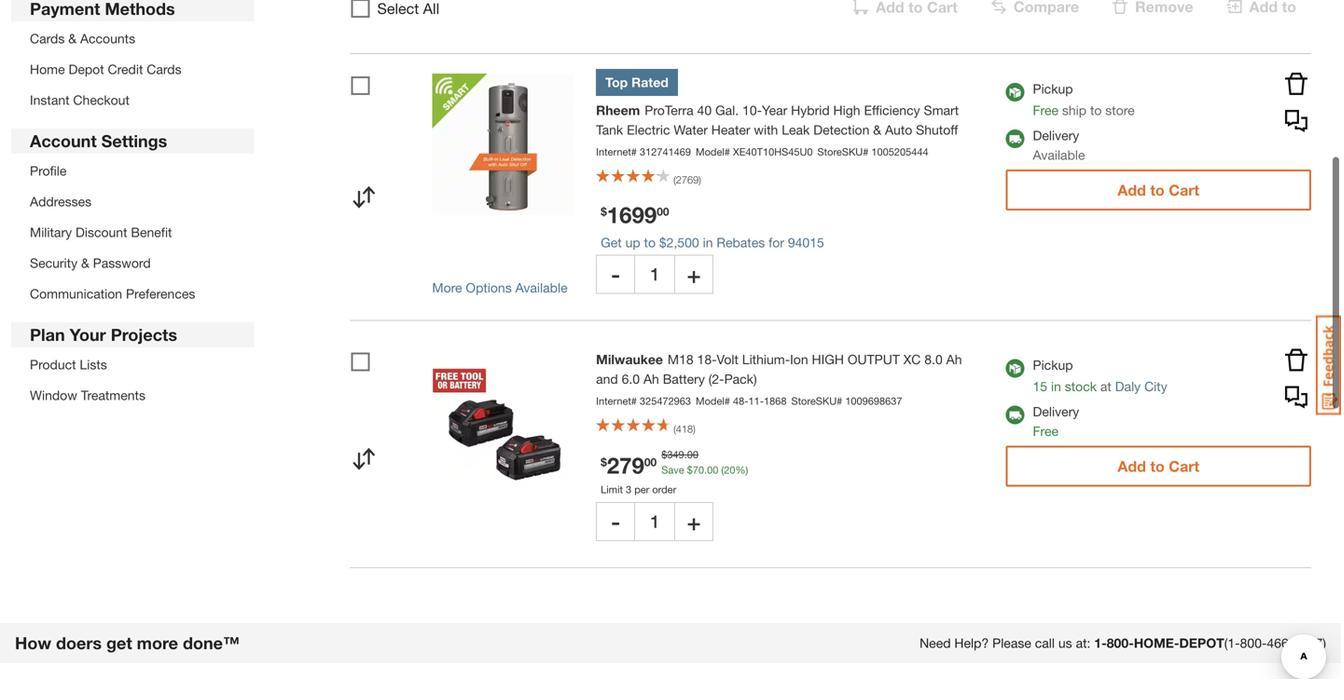 Task type: locate. For each thing, give the bounding box(es) containing it.
cards right the credit at the top
[[147, 62, 182, 77]]

delivery down ship at the right top of the page
[[1033, 128, 1079, 143]]

rated
[[632, 75, 669, 90]]

available right options
[[515, 280, 568, 296]]

1 vertical spatial +
[[687, 509, 701, 535]]

1 vertical spatial add note image
[[1285, 387, 1308, 409]]

1 vertical spatial &
[[873, 122, 882, 138]]

) up 70
[[693, 423, 696, 436]]

storesku# right 1868
[[791, 395, 843, 408]]

- button down 'limit'
[[596, 503, 635, 542]]

in right the 15
[[1051, 379, 1061, 395]]

more options available link
[[432, 278, 574, 298]]

add to cart down store at the right top of page
[[1118, 181, 1200, 199]]

2769
[[676, 174, 699, 186]]

model# down heater
[[696, 146, 730, 158]]

please
[[993, 636, 1031, 652]]

plan your projects
[[30, 325, 177, 345]]

. left 20
[[704, 465, 707, 477]]

pickup up the 15
[[1033, 358, 1073, 373]]

0 horizontal spatial )
[[693, 423, 696, 436]]

1 add note image from the top
[[1285, 110, 1308, 132]]

1 vertical spatial add
[[1118, 458, 1146, 476]]

( down 312741469
[[674, 174, 676, 186]]

xe40t10hs45u0
[[733, 146, 813, 158]]

and
[[596, 372, 618, 387]]

& left auto
[[873, 122, 882, 138]]

( up 349
[[674, 423, 676, 436]]

internet# for internet# 325472963
[[596, 395, 637, 408]]

0 vertical spatial pickup
[[1033, 81, 1073, 97]]

add note image
[[1285, 110, 1308, 132], [1285, 387, 1308, 409]]

00 left save
[[644, 456, 657, 469]]

2 available shipping image from the top
[[1006, 406, 1025, 425]]

1 horizontal spatial in
[[1051, 379, 1061, 395]]

gal.
[[715, 103, 739, 118]]

1 horizontal spatial &
[[81, 256, 89, 271]]

0 horizontal spatial cards
[[30, 31, 65, 46]]

add down daly
[[1118, 458, 1146, 476]]

add to cart button down store at the right top of page
[[1006, 170, 1311, 211]]

window
[[30, 388, 77, 403]]

add down store at the right top of page
[[1118, 181, 1146, 199]]

1 vertical spatial add to cart button
[[1006, 446, 1311, 487]]

$ up get
[[601, 205, 607, 218]]

2 add from the top
[[1118, 458, 1146, 476]]

ah right 6.0 in the left bottom of the page
[[644, 372, 659, 387]]

high
[[833, 103, 861, 118]]

volt
[[717, 352, 739, 367]]

$
[[601, 205, 607, 218], [661, 449, 667, 461], [601, 456, 607, 469], [687, 465, 693, 477]]

free inside pickup free ship to store
[[1033, 103, 1059, 118]]

proterra
[[645, 103, 694, 118]]

( 2769 )
[[674, 174, 701, 186]]

2 add to cart from the top
[[1118, 458, 1200, 476]]

- down get
[[611, 261, 620, 288]]

1 available for pickup image from the top
[[1006, 83, 1025, 102]]

$ 279 00 $ 349 . 00 save $ 70 . 00 ( 20 %) limit 3 per order
[[601, 449, 748, 496]]

1 available shipping image from the top
[[1006, 130, 1025, 148]]

in
[[703, 235, 713, 250], [1051, 379, 1061, 395]]

1 vertical spatial delete item image
[[1285, 349, 1308, 372]]

0 vertical spatial available for pickup image
[[1006, 83, 1025, 102]]

1 vertical spatial available shipping image
[[1006, 406, 1025, 425]]

available for pickup image right 8.0
[[1006, 360, 1025, 378]]

0 vertical spatial +
[[687, 261, 701, 288]]

model# for model# 48-11-1868
[[696, 395, 730, 408]]

& for accounts
[[68, 31, 77, 46]]

( for 418
[[674, 423, 676, 436]]

$ inside $ 1699 00
[[601, 205, 607, 218]]

delivery inside "delivery available"
[[1033, 128, 1079, 143]]

per
[[634, 484, 649, 496]]

addresses link
[[30, 194, 92, 209]]

0 vertical spatial )
[[699, 174, 701, 186]]

2 add note image from the top
[[1285, 387, 1308, 409]]

available shipping image left "delivery available"
[[1006, 130, 1025, 148]]

1 vertical spatial internet#
[[596, 395, 637, 408]]

2 - from the top
[[611, 509, 620, 535]]

( left %)
[[721, 465, 724, 477]]

800- right depot
[[1240, 636, 1267, 652]]

& up the depot
[[68, 31, 77, 46]]

1 vertical spatial (
[[674, 423, 676, 436]]

home depot credit cards link
[[30, 62, 182, 77]]

ah right 8.0
[[946, 352, 962, 367]]

) down the water at right top
[[699, 174, 701, 186]]

1 - button from the top
[[596, 255, 635, 294]]

preferences
[[126, 286, 195, 302]]

1 pickup from the top
[[1033, 81, 1073, 97]]

2 vertical spatial &
[[81, 256, 89, 271]]

0 vertical spatial (
[[674, 174, 676, 186]]

lithium-
[[742, 352, 790, 367]]

2 800- from the left
[[1240, 636, 1267, 652]]

15
[[1033, 379, 1048, 395]]

add to cart
[[1118, 181, 1200, 199], [1118, 458, 1200, 476]]

- down 'limit'
[[611, 509, 620, 535]]

1 add to cart button from the top
[[1006, 170, 1311, 211]]

1 vertical spatial - button
[[596, 503, 635, 542]]

0 vertical spatial cart
[[1169, 181, 1200, 199]]

add to cart button down the city
[[1006, 446, 1311, 487]]

1 vertical spatial )
[[693, 423, 696, 436]]

(
[[674, 174, 676, 186], [674, 423, 676, 436], [721, 465, 724, 477]]

00 up $2,500
[[657, 205, 669, 218]]

1 vertical spatial available for pickup image
[[1006, 360, 1025, 378]]

$ up 'limit'
[[601, 456, 607, 469]]

2 model# from the top
[[696, 395, 730, 408]]

- button
[[596, 255, 635, 294], [596, 503, 635, 542]]

internet# down and
[[596, 395, 637, 408]]

+ down $2,500
[[687, 261, 701, 288]]

1 vertical spatial add to cart
[[1118, 458, 1200, 476]]

0 vertical spatial .
[[684, 449, 687, 461]]

storesku# down detection
[[818, 146, 869, 158]]

1 vertical spatial in
[[1051, 379, 1061, 395]]

feedback link image
[[1316, 315, 1341, 416]]

0 vertical spatial available shipping image
[[1006, 130, 1025, 148]]

0 horizontal spatial in
[[703, 235, 713, 250]]

1 vertical spatial -
[[611, 509, 620, 535]]

depot
[[1179, 636, 1224, 652]]

1 internet# from the top
[[596, 146, 637, 158]]

( for 2769
[[674, 174, 676, 186]]

1 free from the top
[[1033, 103, 1059, 118]]

0 vertical spatial -
[[611, 261, 620, 288]]

cards & accounts
[[30, 31, 135, 46]]

1 + button from the top
[[674, 255, 714, 294]]

1 delete item image from the top
[[1285, 73, 1308, 95]]

add
[[1118, 181, 1146, 199], [1118, 458, 1146, 476]]

instant
[[30, 92, 70, 108]]

& right security
[[81, 256, 89, 271]]

available for pickup image
[[1006, 83, 1025, 102], [1006, 360, 1025, 378]]

battery
[[663, 372, 705, 387]]

800- right at:
[[1107, 636, 1134, 652]]

in right $2,500
[[703, 235, 713, 250]]

0 vertical spatial storesku#
[[818, 146, 869, 158]]

2 available for pickup image from the top
[[1006, 360, 1025, 378]]

0 vertical spatial cards
[[30, 31, 65, 46]]

0 vertical spatial add
[[1118, 181, 1146, 199]]

& for password
[[81, 256, 89, 271]]

1 vertical spatial available
[[515, 280, 568, 296]]

available down ship at the right top of the page
[[1033, 147, 1085, 163]]

communication
[[30, 286, 122, 302]]

ah
[[946, 352, 962, 367], [644, 372, 659, 387]]

1 vertical spatial cart
[[1169, 458, 1200, 476]]

cards up home
[[30, 31, 65, 46]]

1 - from the top
[[611, 261, 620, 288]]

to inside pickup free ship to store
[[1090, 103, 1102, 118]]

1 vertical spatial ah
[[644, 372, 659, 387]]

) for ( 2769 )
[[699, 174, 701, 186]]

0 vertical spatial add note image
[[1285, 110, 1308, 132]]

1 vertical spatial cards
[[147, 62, 182, 77]]

0 vertical spatial add to cart button
[[1006, 170, 1311, 211]]

delete item image for pickup free ship to store
[[1285, 73, 1308, 95]]

2 internet# from the top
[[596, 395, 637, 408]]

1 model# from the top
[[696, 146, 730, 158]]

model# down the (2-
[[696, 395, 730, 408]]

addresses
[[30, 194, 92, 209]]

free inside "delivery free"
[[1033, 424, 1059, 439]]

available shipping image left "delivery free"
[[1006, 406, 1025, 425]]

free down the 15
[[1033, 424, 1059, 439]]

- for 2nd + button from the bottom of the page
[[611, 261, 620, 288]]

proterra 40 gal. 10-year hybrid high efficiency smart tank electric water heater with leak detection & auto shutoff image
[[432, 74, 574, 215]]

delivery down the 15
[[1033, 404, 1079, 420]]

internet# down tank
[[596, 146, 637, 158]]

1 vertical spatial + button
[[674, 503, 714, 542]]

2 add to cart button from the top
[[1006, 446, 1311, 487]]

lists
[[80, 357, 107, 373]]

+ down 70
[[687, 509, 701, 535]]

auto
[[885, 122, 912, 138]]

1 vertical spatial .
[[704, 465, 707, 477]]

1 vertical spatial pickup
[[1033, 358, 1073, 373]]

- button down get
[[596, 255, 635, 294]]

0 vertical spatial free
[[1033, 103, 1059, 118]]

1 horizontal spatial )
[[699, 174, 701, 186]]

0 vertical spatial + button
[[674, 255, 714, 294]]

18-
[[697, 352, 717, 367]]

1 vertical spatial delivery
[[1033, 404, 1079, 420]]

1 add from the top
[[1118, 181, 1146, 199]]

1 horizontal spatial 800-
[[1240, 636, 1267, 652]]

0 vertical spatial model#
[[696, 146, 730, 158]]

free left ship at the right top of the page
[[1033, 103, 1059, 118]]

(2-
[[709, 372, 724, 387]]

1 vertical spatial free
[[1033, 424, 1059, 439]]

proterra 40 gal. 10-year hybrid high efficiency smart tank electric water heater with leak detection & auto shutoff
[[596, 103, 959, 138]]

2 - button from the top
[[596, 503, 635, 542]]

2 cart from the top
[[1169, 458, 1200, 476]]

2 delete item image from the top
[[1285, 349, 1308, 372]]

2 horizontal spatial &
[[873, 122, 882, 138]]

0 vertical spatial &
[[68, 31, 77, 46]]

available
[[1033, 147, 1085, 163], [515, 280, 568, 296]]

) for ( 418 )
[[693, 423, 696, 436]]

pickup inside pickup free ship to store
[[1033, 81, 1073, 97]]

+ button down order
[[674, 503, 714, 542]]

call
[[1035, 636, 1055, 652]]

1 add to cart from the top
[[1118, 181, 1200, 199]]

heater
[[711, 122, 750, 138]]

2 free from the top
[[1033, 424, 1059, 439]]

add to cart for pickup free ship to store
[[1118, 181, 1200, 199]]

0 vertical spatial delete item image
[[1285, 73, 1308, 95]]

3
[[626, 484, 632, 496]]

0 vertical spatial internet#
[[596, 146, 637, 158]]

1 cart from the top
[[1169, 181, 1200, 199]]

+ button down $2,500
[[674, 255, 714, 294]]

None field
[[635, 255, 674, 294], [635, 503, 674, 542], [635, 255, 674, 294], [635, 503, 674, 542]]

2 vertical spatial (
[[721, 465, 724, 477]]

ion
[[790, 352, 808, 367]]

us
[[1059, 636, 1072, 652]]

more options available
[[432, 280, 568, 296]]

delete item image
[[1285, 73, 1308, 95], [1285, 349, 1308, 372]]

0 horizontal spatial 800-
[[1107, 636, 1134, 652]]

94015
[[788, 235, 824, 250]]

%)
[[735, 465, 748, 477]]

military discount benefit
[[30, 225, 172, 240]]

m18
[[668, 352, 694, 367]]

add to cart down the city
[[1118, 458, 1200, 476]]

add to cart button for pickup 15 in stock at daly city
[[1006, 446, 1311, 487]]

- for first + button from the bottom
[[611, 509, 620, 535]]

0 vertical spatial add to cart
[[1118, 181, 1200, 199]]

1009698637
[[845, 395, 902, 408]]

1 horizontal spatial cards
[[147, 62, 182, 77]]

. down 418
[[684, 449, 687, 461]]

0 vertical spatial delivery
[[1033, 128, 1079, 143]]

checkout
[[73, 92, 130, 108]]

( inside $ 279 00 $ 349 . 00 save $ 70 . 00 ( 20 %) limit 3 per order
[[721, 465, 724, 477]]

options
[[466, 280, 512, 296]]

1 horizontal spatial .
[[704, 465, 707, 477]]

00
[[657, 205, 669, 218], [687, 449, 699, 461], [644, 456, 657, 469], [707, 465, 719, 477]]

0 vertical spatial - button
[[596, 255, 635, 294]]

2 pickup from the top
[[1033, 358, 1073, 373]]

(1-
[[1224, 636, 1240, 652]]

internet# 325472963 model# 48-11-1868 storesku# 1009698637
[[596, 395, 902, 408]]

0 horizontal spatial available
[[515, 280, 568, 296]]

electric
[[627, 122, 670, 138]]

1 vertical spatial model#
[[696, 395, 730, 408]]

1 horizontal spatial ah
[[946, 352, 962, 367]]

0 horizontal spatial .
[[684, 449, 687, 461]]

internet#
[[596, 146, 637, 158], [596, 395, 637, 408]]

available shipping image
[[1006, 130, 1025, 148], [1006, 406, 1025, 425]]

2 delivery from the top
[[1033, 404, 1079, 420]]

&
[[68, 31, 77, 46], [873, 122, 882, 138], [81, 256, 89, 271]]

pickup inside pickup 15 in stock at daly city
[[1033, 358, 1073, 373]]

0 horizontal spatial &
[[68, 31, 77, 46]]

available for pickup image left pickup free ship to store
[[1006, 83, 1025, 102]]

security & password
[[30, 256, 151, 271]]

1 delivery from the top
[[1033, 128, 1079, 143]]

2 + from the top
[[687, 509, 701, 535]]

get
[[106, 634, 132, 654]]

account
[[30, 131, 97, 151]]

0 vertical spatial available
[[1033, 147, 1085, 163]]

)
[[699, 174, 701, 186], [693, 423, 696, 436]]

pickup up ship at the right top of the page
[[1033, 81, 1073, 97]]



Task type: describe. For each thing, give the bounding box(es) containing it.
discount
[[76, 225, 127, 240]]

military
[[30, 225, 72, 240]]

product
[[30, 357, 76, 373]]

leak
[[782, 122, 810, 138]]

( 418 )
[[674, 423, 696, 436]]

cart for pickup 15 in stock at daly city
[[1169, 458, 1200, 476]]

0 vertical spatial ah
[[946, 352, 962, 367]]

model# for model# xe40t10hs45u0
[[696, 146, 730, 158]]

smart
[[924, 103, 959, 118]]

325472963
[[640, 395, 691, 408]]

add to cart for pickup 15 in stock at daly city
[[1118, 458, 1200, 476]]

add for delivery available
[[1118, 181, 1146, 199]]

top
[[605, 75, 628, 90]]

1 800- from the left
[[1107, 636, 1134, 652]]

00 up 70
[[687, 449, 699, 461]]

done™
[[183, 634, 240, 654]]

free for delivery free
[[1033, 424, 1059, 439]]

0 horizontal spatial ah
[[644, 372, 659, 387]]

m18 18-volt lithium-ion high output xc 8.0 ah and 6.0 ah battery (2-pack) image
[[432, 350, 574, 492]]

home
[[30, 62, 65, 77]]

store
[[1106, 103, 1135, 118]]

instant checkout
[[30, 92, 130, 108]]

limit
[[601, 484, 623, 496]]

plan
[[30, 325, 65, 345]]

m18 18-volt lithium-ion high output xc 8.0 ah and 6.0 ah battery (2-pack)
[[596, 352, 962, 387]]

xc
[[904, 352, 921, 367]]

detection
[[814, 122, 870, 138]]

pickup 15 in stock at daly city
[[1033, 358, 1167, 395]]

free for pickup free ship to store
[[1033, 103, 1059, 118]]

1 horizontal spatial available
[[1033, 147, 1085, 163]]

0 vertical spatial in
[[703, 235, 713, 250]]

- button for first + button from the bottom
[[596, 503, 635, 542]]

at:
[[1076, 636, 1091, 652]]

daly
[[1115, 379, 1141, 395]]

military discount benefit link
[[30, 225, 172, 240]]

20
[[724, 465, 735, 477]]

- button for 2nd + button from the bottom of the page
[[596, 255, 635, 294]]

00 inside $ 1699 00
[[657, 205, 669, 218]]

instant checkout link
[[30, 92, 130, 108]]

$ right save
[[687, 465, 693, 477]]

1 vertical spatial storesku#
[[791, 395, 843, 408]]

delete item image for pickup 15 in stock at daly city
[[1285, 349, 1308, 372]]

window treatments
[[30, 388, 145, 403]]

1005205444
[[872, 146, 929, 158]]

add note image for pickup free ship to store
[[1285, 110, 1308, 132]]

tank
[[596, 122, 623, 138]]

get
[[601, 235, 622, 250]]

output
[[848, 352, 900, 367]]

up
[[625, 235, 640, 250]]

00 right 70
[[707, 465, 719, 477]]

help?
[[955, 636, 989, 652]]

get up to $2,500 in  rebates for 94015
[[601, 235, 824, 250]]

add to cart button for pickup free ship to store
[[1006, 170, 1311, 211]]

profile
[[30, 163, 67, 179]]

pack)
[[724, 372, 757, 387]]

milwaukee
[[596, 352, 663, 367]]

more
[[137, 634, 178, 654]]

ship
[[1062, 103, 1087, 118]]

hybrid
[[791, 103, 830, 118]]

delivery available
[[1033, 128, 1085, 163]]

40
[[697, 103, 712, 118]]

depot
[[69, 62, 104, 77]]

need
[[920, 636, 951, 652]]

city
[[1145, 379, 1167, 395]]

11-
[[748, 395, 764, 408]]

$ up save
[[661, 449, 667, 461]]

1-
[[1094, 636, 1107, 652]]

1868
[[764, 395, 787, 408]]

delivery for in
[[1033, 404, 1079, 420]]

pickup free ship to store
[[1033, 81, 1135, 118]]

at
[[1101, 379, 1112, 395]]

available shipping image for available
[[1006, 130, 1025, 148]]

delivery for ship
[[1033, 128, 1079, 143]]

window treatments link
[[30, 388, 145, 403]]

418
[[676, 423, 693, 436]]

& inside proterra 40 gal. 10-year hybrid high efficiency smart tank electric water heater with leak detection & auto shutoff
[[873, 122, 882, 138]]

for
[[769, 235, 784, 250]]

how doers get more done™
[[15, 634, 240, 654]]

security
[[30, 256, 77, 271]]

rebates
[[717, 235, 765, 250]]

credit
[[108, 62, 143, 77]]

communication preferences link
[[30, 286, 195, 302]]

349
[[667, 449, 684, 461]]

cart for pickup free ship to store
[[1169, 181, 1200, 199]]

1 + from the top
[[687, 261, 701, 288]]

312741469
[[640, 146, 691, 158]]

2 + button from the top
[[674, 503, 714, 542]]

$ 1699 00
[[601, 201, 669, 228]]

pickup for 15
[[1033, 358, 1073, 373]]

security & password link
[[30, 256, 151, 271]]

rheem
[[596, 103, 640, 118]]

add for delivery free
[[1118, 458, 1146, 476]]

add note image for pickup 15 in stock at daly city
[[1285, 387, 1308, 409]]

top rated
[[605, 75, 669, 90]]

more
[[432, 280, 462, 296]]

10-
[[742, 103, 762, 118]]

need help? please call us at: 1-800-home-depot (1-800-466-3337)
[[920, 636, 1326, 652]]

how
[[15, 634, 51, 654]]

6.0
[[622, 372, 640, 387]]

pickup for free
[[1033, 81, 1073, 97]]

daly city link
[[1115, 379, 1167, 395]]

benefit
[[131, 225, 172, 240]]

in inside pickup 15 in stock at daly city
[[1051, 379, 1061, 395]]

available for pickup image for 15 in stock
[[1006, 360, 1025, 378]]

efficiency
[[864, 103, 920, 118]]

available for pickup image for free
[[1006, 83, 1025, 102]]

communication preferences
[[30, 286, 195, 302]]

internet# for internet# 312741469
[[596, 146, 637, 158]]

product lists link
[[30, 357, 107, 373]]

466-
[[1267, 636, 1294, 652]]

stock
[[1065, 379, 1097, 395]]

279
[[607, 452, 644, 479]]

available shipping image for free
[[1006, 406, 1025, 425]]

get up to $2,500 in  rebates for 94015 button
[[601, 235, 824, 250]]

your
[[70, 325, 106, 345]]

doers
[[56, 634, 102, 654]]



Task type: vqa. For each thing, say whether or not it's contained in the screenshot.
279
yes



